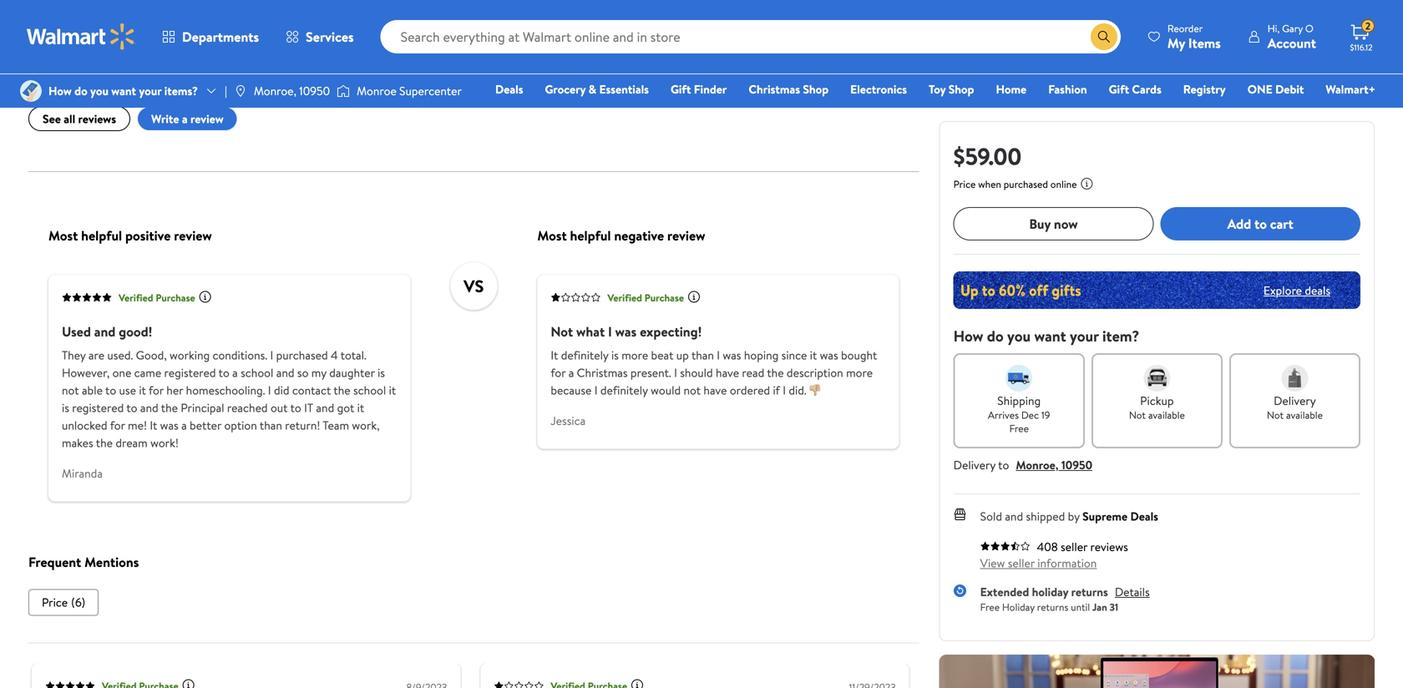 Task type: locate. For each thing, give the bounding box(es) containing it.
out left the of
[[111, 27, 141, 55]]

electronics link
[[843, 80, 915, 98]]

 image left monroe
[[337, 83, 350, 99]]

was up work!
[[160, 418, 179, 434]]

10950 down services popup button
[[299, 83, 330, 99]]

not
[[551, 323, 573, 341], [1129, 408, 1146, 422], [1267, 408, 1284, 422]]

return!
[[285, 418, 320, 434]]

delivery inside 'delivery not available'
[[1274, 393, 1317, 409]]

1 most from the left
[[48, 227, 78, 245]]

and right it
[[316, 400, 334, 416]]

for
[[551, 365, 566, 381], [149, 383, 164, 399], [110, 418, 125, 434]]

2 not from the left
[[684, 383, 701, 399]]

how
[[48, 83, 72, 99], [954, 326, 984, 347]]

 image right |
[[234, 84, 247, 98]]

gift for gift finder
[[671, 81, 691, 97]]

used
[[62, 323, 91, 341]]

1 horizontal spatial your
[[1070, 326, 1099, 347]]

1 vertical spatial stars
[[488, 34, 512, 50]]

christmas
[[749, 81, 800, 97], [577, 365, 628, 381]]

jessica
[[551, 413, 586, 429]]

shop for toy shop
[[949, 81, 975, 97]]

1 horizontal spatial monroe,
[[1016, 457, 1059, 473]]

1 vertical spatial how
[[954, 326, 984, 347]]

gift left finder
[[671, 81, 691, 97]]

0 vertical spatial you
[[90, 83, 109, 99]]

0 vertical spatial it
[[551, 348, 558, 364]]

2 vertical spatial for
[[110, 418, 125, 434]]

able
[[82, 383, 103, 399]]

list item containing price
[[28, 589, 99, 616]]

verified purchase information image
[[688, 291, 701, 304]]

review right the negative
[[668, 227, 706, 245]]

to down use
[[126, 400, 137, 416]]

1 vertical spatial have
[[704, 383, 727, 399]]

0 vertical spatial stars
[[489, 15, 513, 32]]

for left her
[[149, 383, 164, 399]]

0 vertical spatial christmas
[[749, 81, 800, 97]]

your for items?
[[139, 83, 162, 99]]

0 vertical spatial more
[[622, 348, 649, 364]]

verified purchase up the good!
[[119, 291, 195, 305]]

2 horizontal spatial  image
[[337, 83, 350, 99]]

holiday
[[1032, 584, 1069, 600]]

do up see all reviews
[[74, 83, 87, 99]]

0 horizontal spatial out
[[111, 27, 141, 55]]

available down intent image for pickup
[[1149, 408, 1185, 422]]

free for shipping
[[1010, 422, 1029, 436]]

0 horizontal spatial shop
[[803, 81, 829, 97]]

1 horizontal spatial not
[[684, 383, 701, 399]]

1 horizontal spatial verified
[[608, 291, 642, 305]]

1 available from the left
[[1149, 408, 1185, 422]]

one debit link
[[1240, 80, 1312, 98]]

was
[[615, 323, 637, 341], [723, 348, 741, 364], [820, 348, 839, 364], [160, 418, 179, 434]]

than down reached
[[260, 418, 282, 434]]

is up unlocked
[[62, 400, 69, 416]]

monroe, 10950 button
[[1016, 457, 1093, 473]]

free for extended
[[981, 600, 1000, 615]]

would
[[651, 383, 681, 399]]

most for most helpful negative review
[[538, 227, 567, 245]]

not left able
[[62, 383, 79, 399]]

definitely down what at left
[[561, 348, 609, 364]]

3.5907 stars out of 5, based on 408 seller reviews element
[[981, 541, 1031, 551]]

better
[[190, 418, 221, 434]]

1 vertical spatial 4
[[331, 348, 338, 364]]

deals
[[1305, 282, 1331, 298]]

see
[[43, 111, 61, 127]]

deals right 1
[[495, 81, 523, 97]]

not down intent image for pickup
[[1129, 408, 1146, 422]]

2 vertical spatial is
[[62, 400, 69, 416]]

did
[[274, 383, 289, 399]]

stars down 3 stars
[[488, 52, 512, 69]]

1 horizontal spatial available
[[1287, 408, 1323, 422]]

stars up 3 stars
[[489, 15, 513, 32]]

most for most helpful positive review
[[48, 227, 78, 245]]

1 shop from the left
[[803, 81, 829, 97]]

10950 up 'by'
[[1062, 457, 1093, 473]]

out down did
[[271, 400, 288, 416]]

free inside shipping arrives dec 19 free
[[1010, 422, 1029, 436]]

2 verified from the left
[[608, 291, 642, 305]]

to down "arrives"
[[999, 457, 1010, 473]]

1 horizontal spatial not
[[1129, 408, 1146, 422]]

2 horizontal spatial verified purchase information image
[[631, 679, 644, 688]]

home link
[[989, 80, 1034, 98]]

price inside list item
[[42, 594, 68, 611]]

free inside extended holiday returns details free holiday returns until jan 31
[[981, 600, 1000, 615]]

however,
[[62, 365, 110, 381]]

up
[[677, 348, 689, 364]]

to inside button
[[1255, 215, 1267, 233]]

1 horizontal spatial purchased
[[1004, 177, 1048, 191]]

when
[[979, 177, 1002, 191]]

0 horizontal spatial how
[[48, 83, 72, 99]]

gift cards link
[[1102, 80, 1169, 98]]

0 horizontal spatial christmas
[[577, 365, 628, 381]]

to up "homeschooling."
[[219, 365, 230, 381]]

0 horizontal spatial delivery
[[954, 457, 996, 473]]

verified purchase information image
[[199, 291, 212, 304], [182, 679, 195, 688], [631, 679, 644, 688]]

and up are
[[94, 323, 116, 341]]

Search search field
[[381, 20, 1121, 53]]

1 vertical spatial do
[[987, 326, 1004, 347]]

2 horizontal spatial is
[[612, 348, 619, 364]]

0 vertical spatial is
[[612, 348, 619, 364]]

you for how do you want your items?
[[90, 83, 109, 99]]

1 vertical spatial 10950
[[1062, 457, 1093, 473]]

4 up 3
[[479, 15, 486, 32]]

verified purchase for good!
[[119, 291, 195, 305]]

0 horizontal spatial more
[[622, 348, 649, 364]]

price
[[954, 177, 976, 191], [42, 594, 68, 611]]

reached
[[227, 400, 268, 416]]

returns left until
[[1038, 600, 1069, 615]]

now
[[1054, 215, 1078, 233]]

0 horizontal spatial helpful
[[81, 227, 122, 245]]

registered down working
[[164, 365, 216, 381]]

 image for monroe supercenter
[[337, 83, 350, 99]]

extended
[[981, 584, 1030, 600]]

1 horizontal spatial delivery
[[1274, 393, 1317, 409]]

2 stars
[[479, 52, 512, 69]]

Walmart Site-Wide search field
[[381, 20, 1121, 53]]

free down shipping
[[1010, 422, 1029, 436]]

0 horizontal spatial than
[[260, 418, 282, 434]]

to left cart
[[1255, 215, 1267, 233]]

1 vertical spatial monroe,
[[1016, 457, 1059, 473]]

stars for 2 stars
[[488, 52, 512, 69]]

0 horizontal spatial not
[[62, 383, 79, 399]]

2
[[1366, 19, 1371, 33], [479, 52, 485, 69]]

stars right 3
[[488, 34, 512, 50]]

seller right "408"
[[1061, 539, 1088, 555]]

it up because
[[551, 348, 558, 364]]

2 purchase from the left
[[645, 291, 684, 305]]

0 vertical spatial registered
[[164, 365, 216, 381]]

1 horizontal spatial returns
[[1072, 584, 1109, 600]]

not inside 'delivery not available'
[[1267, 408, 1284, 422]]

christmas inside not what i was expecting! it definitely is more beat up than i was hoping since it was bought for a christmas present. i should have read the description more because i definitely would not have ordered if i did. 👎🏼
[[577, 365, 628, 381]]

monroe, down dec
[[1016, 457, 1059, 473]]

gift for gift cards
[[1109, 81, 1130, 97]]

 image
[[20, 80, 42, 102], [337, 83, 350, 99], [234, 84, 247, 98]]

dream
[[116, 435, 148, 452]]

0 horizontal spatial purchase
[[156, 291, 195, 305]]

walmart+
[[1326, 81, 1376, 97]]

want left item?
[[1035, 326, 1067, 347]]

contact
[[292, 383, 331, 399]]

school down conditions.
[[241, 365, 274, 381]]

1 vertical spatial registered
[[72, 400, 124, 416]]

to left use
[[105, 383, 116, 399]]

0 horizontal spatial purchased
[[276, 348, 328, 364]]

christmas up because
[[577, 365, 628, 381]]

gift finder
[[671, 81, 727, 97]]

2 for 2
[[1366, 19, 1371, 33]]

delivery for to
[[954, 457, 996, 473]]

1 vertical spatial purchased
[[276, 348, 328, 364]]

1 horizontal spatial school
[[353, 383, 386, 399]]

not inside pickup not available
[[1129, 408, 1146, 422]]

1 horizontal spatial  image
[[234, 84, 247, 98]]

0 horizontal spatial not
[[551, 323, 573, 341]]

0 vertical spatial price
[[954, 177, 976, 191]]

cards
[[1132, 81, 1162, 97]]

0 horizontal spatial most
[[48, 227, 78, 245]]

add
[[1228, 215, 1252, 233]]

debit
[[1276, 81, 1304, 97]]

it right the me!
[[150, 418, 157, 434]]

delivery not available
[[1267, 393, 1323, 422]]

10950
[[299, 83, 330, 99], [1062, 457, 1093, 473]]

shop right toy on the top of the page
[[949, 81, 975, 97]]

available inside 'delivery not available'
[[1287, 408, 1323, 422]]

price left (6)
[[42, 594, 68, 611]]

gift
[[671, 81, 691, 97], [1109, 81, 1130, 97]]

0 vertical spatial your
[[139, 83, 162, 99]]

toy shop
[[929, 81, 975, 97]]

delivery for not
[[1274, 393, 1317, 409]]

sold and shipped by supreme deals
[[981, 508, 1159, 525]]

the up if
[[767, 365, 784, 381]]

progress bar inside 3 stars button
[[532, 40, 888, 44]]

1 vertical spatial free
[[981, 600, 1000, 615]]

delivery up sold
[[954, 457, 996, 473]]

out of
[[111, 27, 164, 55]]

is left beat
[[612, 348, 619, 364]]

verified purchase for i
[[608, 291, 684, 305]]

1 helpful from the left
[[81, 227, 122, 245]]

0 vertical spatial delivery
[[1274, 393, 1317, 409]]

more up present.
[[622, 348, 649, 364]]

shop inside toy shop link
[[949, 81, 975, 97]]

not down the should
[[684, 383, 701, 399]]

2 down 3
[[479, 52, 485, 69]]

1 not from the left
[[62, 383, 79, 399]]

most helpful positive review
[[48, 227, 212, 245]]

verified up the good!
[[119, 291, 153, 305]]

1 horizontal spatial seller
[[1061, 539, 1088, 555]]

i right because
[[595, 383, 598, 399]]

1 vertical spatial price
[[42, 594, 68, 611]]

toy
[[929, 81, 946, 97]]

i
[[608, 323, 612, 341], [270, 348, 273, 364], [717, 348, 720, 364], [674, 365, 677, 381], [268, 383, 271, 399], [595, 383, 598, 399], [783, 383, 786, 399]]

4 left total.
[[331, 348, 338, 364]]

more
[[622, 348, 649, 364], [846, 365, 873, 381]]

the
[[767, 365, 784, 381], [334, 383, 351, 399], [161, 400, 178, 416], [96, 435, 113, 452]]

purchased right when
[[1004, 177, 1048, 191]]

reorder my items
[[1168, 21, 1221, 52]]

online
[[1051, 177, 1077, 191]]

progress bar
[[532, 40, 888, 44], [532, 77, 888, 81]]

and left so
[[276, 365, 295, 381]]

price left when
[[954, 177, 976, 191]]

1 horizontal spatial 10950
[[1062, 457, 1093, 473]]

pickup
[[1141, 393, 1174, 409]]

have down the should
[[704, 383, 727, 399]]

verified purchase up expecting!
[[608, 291, 684, 305]]

(151 reviews) link
[[28, 72, 135, 90]]

your left item?
[[1070, 326, 1099, 347]]

2 available from the left
[[1287, 408, 1323, 422]]

i down up at the left bottom of page
[[674, 365, 677, 381]]

stars for 4 stars
[[489, 15, 513, 32]]

1 horizontal spatial verified purchase
[[608, 291, 684, 305]]

1 horizontal spatial than
[[692, 348, 714, 364]]

helpful for negative
[[570, 227, 611, 245]]

1 vertical spatial progress bar
[[532, 77, 888, 81]]

reviews right all
[[78, 111, 116, 127]]

your left items?
[[139, 83, 162, 99]]

how do you want your items?
[[48, 83, 198, 99]]

1 vertical spatial deals
[[1131, 508, 1159, 525]]

0 vertical spatial definitely
[[561, 348, 609, 364]]

intent image for pickup image
[[1144, 365, 1171, 392]]

1 verified from the left
[[119, 291, 153, 305]]

home
[[996, 81, 1027, 97]]

so
[[297, 365, 309, 381]]

is right daughter
[[378, 365, 385, 381]]

1 horizontal spatial is
[[378, 365, 385, 381]]

0 horizontal spatial it
[[150, 418, 157, 434]]

review for most helpful negative review
[[668, 227, 706, 245]]

shop inside christmas shop 'link'
[[803, 81, 829, 97]]

0 vertical spatial how
[[48, 83, 72, 99]]

1 horizontal spatial helpful
[[570, 227, 611, 245]]

available inside pickup not available
[[1149, 408, 1185, 422]]

dec
[[1022, 408, 1039, 422]]

2 shop from the left
[[949, 81, 975, 97]]

price when purchased online
[[954, 177, 1077, 191]]

i right what at left
[[608, 323, 612, 341]]

1 horizontal spatial purchase
[[645, 291, 684, 305]]

for left the me!
[[110, 418, 125, 434]]

me!
[[128, 418, 147, 434]]

2 gift from the left
[[1109, 81, 1130, 97]]

 image for how do you want your items?
[[20, 80, 42, 102]]

the down her
[[161, 400, 178, 416]]

for up because
[[551, 365, 566, 381]]

add to cart
[[1228, 215, 1294, 233]]

helpful left positive
[[81, 227, 122, 245]]

to left it
[[290, 400, 301, 416]]

0 horizontal spatial 2
[[479, 52, 485, 69]]

read
[[742, 365, 765, 381]]

list item
[[28, 589, 99, 616]]

stars for 3 stars
[[488, 34, 512, 50]]

want right (151
[[111, 83, 136, 99]]

reviews down supreme
[[1091, 539, 1129, 555]]

than up the should
[[692, 348, 714, 364]]

purchased up so
[[276, 348, 328, 364]]

daughter
[[329, 365, 375, 381]]

1 verified purchase from the left
[[119, 291, 195, 305]]

1 horizontal spatial it
[[551, 348, 558, 364]]

because
[[551, 383, 592, 399]]

it
[[551, 348, 558, 364], [150, 418, 157, 434]]

0 horizontal spatial returns
[[1038, 600, 1069, 615]]

0 vertical spatial reviews
[[78, 111, 116, 127]]

it
[[304, 400, 313, 416]]

1 horizontal spatial how
[[954, 326, 984, 347]]

 image up see all reviews link
[[20, 80, 42, 102]]

4 inside used and good! they are used. good, working conditions. i purchased 4 total. however, one came registered to a school and so my daughter is not able to use it for her homeschooling. i did contact the school it is registered to and the principal reached out to it and got it unlocked for me!  it was a better option than return!  team work, makes the dream work!
[[331, 348, 338, 364]]

0 horizontal spatial gift
[[671, 81, 691, 97]]

i left did
[[268, 383, 271, 399]]

1 progress bar from the top
[[532, 40, 888, 44]]

write a review
[[151, 111, 224, 127]]

1 vertical spatial out
[[271, 400, 288, 416]]

price for price (6)
[[42, 594, 68, 611]]

1 horizontal spatial christmas
[[749, 81, 800, 97]]

arrives
[[988, 408, 1019, 422]]

want for item?
[[1035, 326, 1067, 347]]

deals right supreme
[[1131, 508, 1159, 525]]

have left read
[[716, 365, 739, 381]]

1 horizontal spatial free
[[1010, 422, 1029, 436]]

school down daughter
[[353, 383, 386, 399]]

more down bought
[[846, 365, 873, 381]]

0 vertical spatial out
[[111, 27, 141, 55]]

not down 'intent image for delivery'
[[1267, 408, 1284, 422]]

use
[[119, 383, 136, 399]]

helpful left the negative
[[570, 227, 611, 245]]

(151 reviews)
[[82, 75, 135, 89]]

sold
[[981, 508, 1003, 525]]

1 horizontal spatial verified purchase information image
[[199, 291, 212, 304]]

you for how do you want your item?
[[1008, 326, 1031, 347]]

1 horizontal spatial price
[[954, 177, 976, 191]]

toy shop link
[[922, 80, 982, 98]]

1 horizontal spatial out
[[271, 400, 288, 416]]

not inside not what i was expecting! it definitely is more beat up than i was hoping since it was bought for a christmas present. i should have read the description more because i definitely would not have ordered if i did. 👎🏼
[[551, 323, 573, 341]]

registry
[[1184, 81, 1226, 97]]

0 vertical spatial monroe,
[[254, 83, 297, 99]]

0 horizontal spatial do
[[74, 83, 87, 99]]

free left holiday
[[981, 600, 1000, 615]]

2 most from the left
[[538, 227, 567, 245]]

2 helpful from the left
[[570, 227, 611, 245]]

2 progress bar from the top
[[532, 77, 888, 81]]

review for most helpful positive review
[[174, 227, 212, 245]]

0 horizontal spatial deals
[[495, 81, 523, 97]]

seller for reviews
[[1061, 539, 1088, 555]]

1 vertical spatial 2
[[479, 52, 485, 69]]

my
[[311, 365, 327, 381]]

1 vertical spatial more
[[846, 365, 873, 381]]

0 vertical spatial than
[[692, 348, 714, 364]]

(6)
[[71, 594, 85, 611]]

0 horizontal spatial your
[[139, 83, 162, 99]]

purchase up working
[[156, 291, 195, 305]]

0 vertical spatial purchased
[[1004, 177, 1048, 191]]

1 horizontal spatial gift
[[1109, 81, 1130, 97]]

0 horizontal spatial is
[[62, 400, 69, 416]]

purchase
[[156, 291, 195, 305], [645, 291, 684, 305]]

i right up at the left bottom of page
[[717, 348, 720, 364]]

0 horizontal spatial verified purchase
[[119, 291, 195, 305]]

1 horizontal spatial want
[[1035, 326, 1067, 347]]

services
[[306, 28, 354, 46]]

good!
[[119, 323, 152, 341]]

bought
[[841, 348, 878, 364]]

definitely down present.
[[601, 383, 648, 399]]

1 purchase from the left
[[156, 291, 195, 305]]

most helpful negative review
[[538, 227, 706, 245]]

delivery down 'intent image for delivery'
[[1274, 393, 1317, 409]]

intent image for shipping image
[[1006, 365, 1033, 392]]

not left what at left
[[551, 323, 573, 341]]

you
[[90, 83, 109, 99], [1008, 326, 1031, 347]]

most
[[48, 227, 78, 245], [538, 227, 567, 245]]

1 vertical spatial delivery
[[954, 457, 996, 473]]

monroe, right |
[[254, 83, 297, 99]]

2 vertical spatial stars
[[488, 52, 512, 69]]

seller down 3.5907 stars out of 5, based on 408 seller reviews element
[[1008, 555, 1035, 571]]

star
[[486, 71, 505, 87]]

not for delivery
[[1267, 408, 1284, 422]]

2 up $116.12
[[1366, 19, 1371, 33]]

2 verified purchase from the left
[[608, 291, 684, 305]]

purchase left verified purchase information icon
[[645, 291, 684, 305]]

0 horizontal spatial 4
[[331, 348, 338, 364]]

available
[[1149, 408, 1185, 422], [1287, 408, 1323, 422]]

0 horizontal spatial  image
[[20, 80, 42, 102]]

hoping
[[744, 348, 779, 364]]

makes
[[62, 435, 93, 452]]

1 gift from the left
[[671, 81, 691, 97]]

2 for 2 stars
[[479, 52, 485, 69]]

1 vertical spatial for
[[149, 383, 164, 399]]



Task type: vqa. For each thing, say whether or not it's contained in the screenshot.
topmost Shop now button
no



Task type: describe. For each thing, give the bounding box(es) containing it.
item?
[[1103, 326, 1140, 347]]

verified for good!
[[119, 291, 153, 305]]

electronics
[[851, 81, 907, 97]]

9
[[898, 52, 904, 69]]

do for how do you want your items?
[[74, 83, 87, 99]]

write a review link
[[137, 107, 238, 131]]

one
[[112, 365, 131, 381]]

services button
[[272, 17, 367, 57]]

0 horizontal spatial registered
[[72, 400, 124, 416]]

i right if
[[783, 383, 786, 399]]

up to sixty percent off deals. shop now. image
[[954, 272, 1361, 309]]

finder
[[694, 81, 727, 97]]

how for how do you want your item?
[[954, 326, 984, 347]]

reviews for see all reviews
[[78, 111, 116, 127]]

her
[[167, 383, 183, 399]]

👎🏼
[[810, 383, 821, 399]]

grocery & essentials
[[545, 81, 649, 97]]

progress bar for 1 star
[[532, 77, 888, 81]]

and right sold
[[1005, 508, 1024, 525]]

fashion
[[1049, 81, 1087, 97]]

out inside used and good! they are used. good, working conditions. i purchased 4 total. however, one came registered to a school and so my daughter is not able to use it for her homeschooling. i did contact the school it is registered to and the principal reached out to it and got it unlocked for me!  it was a better option than return!  team work, makes the dream work!
[[271, 400, 288, 416]]

see all reviews link
[[28, 107, 130, 131]]

reviews for 408 seller reviews
[[1091, 539, 1129, 555]]

purchase for used and good!
[[156, 291, 195, 305]]

essentials
[[599, 81, 649, 97]]

purchased inside used and good! they are used. good, working conditions. i purchased 4 total. however, one came registered to a school and so my daughter is not able to use it for her homeschooling. i did contact the school it is registered to and the principal reached out to it and got it unlocked for me!  it was a better option than return!  team work, makes the dream work!
[[276, 348, 328, 364]]

3 stars
[[479, 34, 512, 50]]

good,
[[136, 348, 167, 364]]

how for how do you want your items?
[[48, 83, 72, 99]]

&
[[589, 81, 597, 97]]

a right write
[[182, 111, 188, 127]]

items
[[1189, 34, 1221, 52]]

0 vertical spatial have
[[716, 365, 739, 381]]

work!
[[150, 435, 179, 452]]

17
[[896, 15, 906, 32]]

intent image for delivery image
[[1282, 365, 1309, 392]]

principal
[[181, 400, 224, 416]]

did.
[[789, 383, 807, 399]]

was inside used and good! they are used. good, working conditions. i purchased 4 total. however, one came registered to a school and so my daughter is not able to use it for her homeschooling. i did contact the school it is registered to and the principal reached out to it and got it unlocked for me!  it was a better option than return!  team work, makes the dream work!
[[160, 418, 179, 434]]

progress bar for 3 stars
[[532, 40, 888, 44]]

hi, gary o account
[[1268, 21, 1317, 52]]

how do you want your item?
[[954, 326, 1140, 347]]

verified for i
[[608, 291, 642, 305]]

a inside not what i was expecting! it definitely is more beat up than i was hoping since it was bought for a christmas present. i should have read the description more because i definitely would not have ordered if i did. 👎🏼
[[569, 365, 574, 381]]

present.
[[631, 365, 672, 381]]

positive
[[125, 227, 171, 245]]

$59.00
[[954, 140, 1022, 173]]

0 horizontal spatial verified purchase information image
[[182, 679, 195, 688]]

(151
[[82, 75, 97, 89]]

for inside not what i was expecting! it definitely is more beat up than i was hoping since it was bought for a christmas present. i should have read the description more because i definitely would not have ordered if i did. 👎🏼
[[551, 365, 566, 381]]

than inside not what i was expecting! it definitely is more beat up than i was hoping since it was bought for a christmas present. i should have read the description more because i definitely would not have ordered if i did. 👎🏼
[[692, 348, 714, 364]]

gift cards
[[1109, 81, 1162, 97]]

shipping
[[998, 393, 1041, 409]]

3
[[479, 34, 485, 50]]

write
[[151, 111, 179, 127]]

was left the hoping
[[723, 348, 741, 364]]

christmas inside 'link'
[[749, 81, 800, 97]]

3 stars button
[[474, 34, 920, 50]]

was up description
[[820, 348, 839, 364]]

1 horizontal spatial for
[[149, 383, 164, 399]]

and up the me!
[[140, 400, 158, 416]]

0 vertical spatial school
[[241, 365, 274, 381]]

christmas shop
[[749, 81, 829, 97]]

departments
[[182, 28, 259, 46]]

conditions.
[[213, 348, 267, 364]]

search icon image
[[1098, 30, 1111, 43]]

0 horizontal spatial 10950
[[299, 83, 330, 99]]

not for pickup
[[1129, 408, 1146, 422]]

not inside used and good! they are used. good, working conditions. i purchased 4 total. however, one came registered to a school and so my daughter is not able to use it for her homeschooling. i did contact the school it is registered to and the principal reached out to it and got it unlocked for me!  it was a better option than return!  team work, makes the dream work!
[[62, 383, 79, 399]]

1 vertical spatial is
[[378, 365, 385, 381]]

1 horizontal spatial 4
[[479, 15, 486, 32]]

items?
[[164, 83, 198, 99]]

a left better
[[181, 418, 187, 434]]

408
[[1037, 539, 1058, 555]]

helpful for positive
[[81, 227, 122, 245]]

christmas shop link
[[741, 80, 836, 98]]

got
[[337, 400, 355, 416]]

seller for information
[[1008, 555, 1035, 571]]

a down conditions.
[[232, 365, 238, 381]]

expecting!
[[640, 323, 702, 341]]

shipped
[[1026, 508, 1065, 525]]

price (6)
[[42, 594, 85, 611]]

do for how do you want your item?
[[987, 326, 1004, 347]]

the up got
[[334, 383, 351, 399]]

gary
[[1283, 21, 1303, 36]]

shipping arrives dec 19 free
[[988, 393, 1051, 436]]

1 horizontal spatial more
[[846, 365, 873, 381]]

it inside not what i was expecting! it definitely is more beat up than i was hoping since it was bought for a christmas present. i should have read the description more because i definitely would not have ordered if i did. 👎🏼
[[551, 348, 558, 364]]

explore deals link
[[1257, 276, 1338, 305]]

explore deals
[[1264, 282, 1331, 298]]

it inside not what i was expecting! it definitely is more beat up than i was hoping since it was bought for a christmas present. i should have read the description more because i definitely would not have ordered if i did. 👎🏼
[[810, 348, 817, 364]]

legal information image
[[1081, 177, 1094, 190]]

what
[[576, 323, 605, 341]]

they
[[62, 348, 86, 364]]

i right conditions.
[[270, 348, 273, 364]]

price for price when purchased online
[[954, 177, 976, 191]]

purchase for not what i was expecting!
[[645, 291, 684, 305]]

the down unlocked
[[96, 435, 113, 452]]

is inside not what i was expecting! it definitely is more beat up than i was hoping since it was bought for a christmas present. i should have read the description more because i definitely would not have ordered if i did. 👎🏼
[[612, 348, 619, 364]]

walmart image
[[27, 23, 135, 50]]

my
[[1168, 34, 1186, 52]]

see all reviews
[[43, 111, 116, 127]]

supercenter
[[400, 83, 462, 99]]

deals link
[[488, 80, 531, 98]]

description
[[787, 365, 844, 381]]

it inside used and good! they are used. good, working conditions. i purchased 4 total. however, one came registered to a school and so my daughter is not able to use it for her homeschooling. i did contact the school it is registered to and the principal reached out to it and got it unlocked for me!  it was a better option than return!  team work, makes the dream work!
[[150, 418, 157, 434]]

0 horizontal spatial for
[[110, 418, 125, 434]]

your for item?
[[1070, 326, 1099, 347]]

shop for christmas shop
[[803, 81, 829, 97]]

buy now button
[[954, 207, 1154, 241]]

review down items?
[[190, 111, 224, 127]]

grocery
[[545, 81, 586, 97]]

1
[[479, 71, 483, 87]]

1 vertical spatial definitely
[[601, 383, 648, 399]]

was right what at left
[[615, 323, 637, 341]]

than inside used and good! they are used. good, working conditions. i purchased 4 total. however, one came registered to a school and so my daughter is not able to use it for her homeschooling. i did contact the school it is registered to and the principal reached out to it and got it unlocked for me!  it was a better option than return!  team work, makes the dream work!
[[260, 418, 282, 434]]

available for pickup
[[1149, 408, 1185, 422]]

by
[[1068, 508, 1080, 525]]

until
[[1071, 600, 1090, 615]]

not inside not what i was expecting! it definitely is more beat up than i was hoping since it was bought for a christmas present. i should have read the description more because i definitely would not have ordered if i did. 👎🏼
[[684, 383, 701, 399]]

ordered
[[730, 383, 770, 399]]

 image for monroe, 10950
[[234, 84, 247, 98]]

0 vertical spatial deals
[[495, 81, 523, 97]]

want for items?
[[111, 83, 136, 99]]

details
[[1115, 584, 1150, 600]]

cart
[[1271, 215, 1294, 233]]

work,
[[352, 418, 380, 434]]

available for delivery
[[1287, 408, 1323, 422]]

monroe, 10950
[[254, 83, 330, 99]]

supreme
[[1083, 508, 1128, 525]]

explore
[[1264, 282, 1303, 298]]

frequent
[[28, 553, 81, 572]]

1 horizontal spatial registered
[[164, 365, 216, 381]]

view seller information
[[981, 555, 1097, 571]]

if
[[773, 383, 780, 399]]

gift finder link
[[663, 80, 735, 98]]

total.
[[341, 348, 367, 364]]

not what i was expecting! it definitely is more beat up than i was hoping since it was bought for a christmas present. i should have read the description more because i definitely would not have ordered if i did. 👎🏼
[[551, 323, 878, 399]]

used and good! they are used. good, working conditions. i purchased 4 total. however, one came registered to a school and so my daughter is not able to use it for her homeschooling. i did contact the school it is registered to and the principal reached out to it and got it unlocked for me!  it was a better option than return!  team work, makes the dream work!
[[62, 323, 396, 452]]

beat
[[651, 348, 674, 364]]

the inside not what i was expecting! it definitely is more beat up than i was hoping since it was bought for a christmas present. i should have read the description more because i definitely would not have ordered if i did. 👎🏼
[[767, 365, 784, 381]]

19
[[1042, 408, 1051, 422]]



